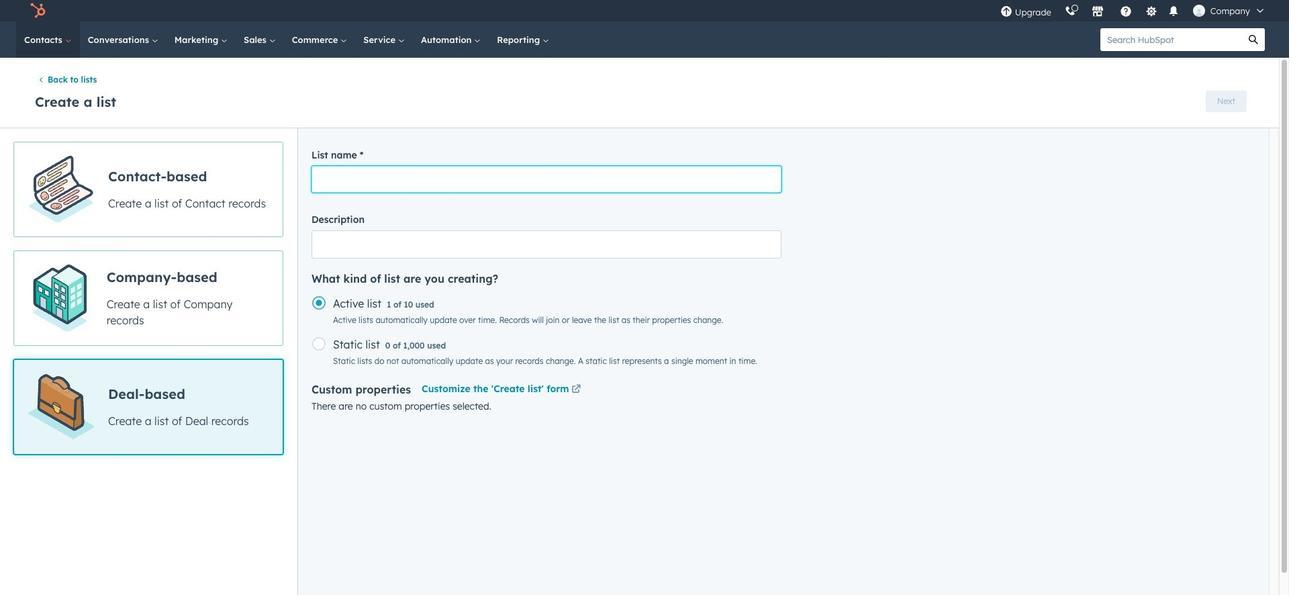 Task type: vqa. For each thing, say whether or not it's contained in the screenshot.
checkbox
yes



Task type: locate. For each thing, give the bounding box(es) containing it.
2 link opens in a new window image from the top
[[572, 385, 581, 395]]

marketplaces image
[[1092, 6, 1104, 18]]

None text field
[[312, 231, 782, 259]]

Search HubSpot search field
[[1101, 28, 1243, 51]]

jacob simon image
[[1194, 5, 1206, 17]]

None checkbox
[[13, 142, 283, 237], [13, 251, 283, 346], [13, 360, 283, 455], [13, 142, 283, 237], [13, 251, 283, 346], [13, 360, 283, 455]]

menu
[[994, 0, 1274, 21]]

banner
[[32, 87, 1247, 114]]

link opens in a new window image
[[572, 382, 581, 399], [572, 385, 581, 395]]



Task type: describe. For each thing, give the bounding box(es) containing it.
1 link opens in a new window image from the top
[[572, 382, 581, 399]]

List name text field
[[312, 166, 782, 193]]



